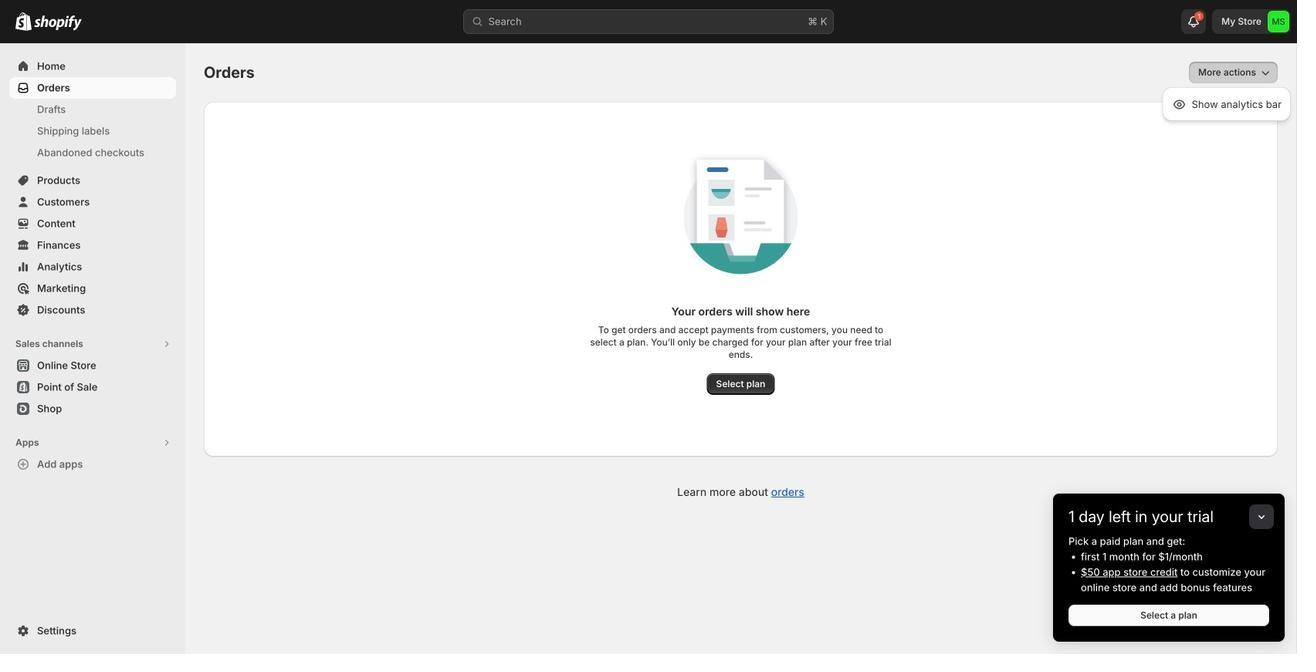 Task type: locate. For each thing, give the bounding box(es) containing it.
1 horizontal spatial shopify image
[[34, 15, 82, 31]]

shopify image
[[15, 12, 32, 31], [34, 15, 82, 31]]



Task type: describe. For each thing, give the bounding box(es) containing it.
my store image
[[1268, 11, 1290, 32]]

0 horizontal spatial shopify image
[[15, 12, 32, 31]]



Task type: vqa. For each thing, say whether or not it's contained in the screenshot.
My Store icon on the right top of page
yes



